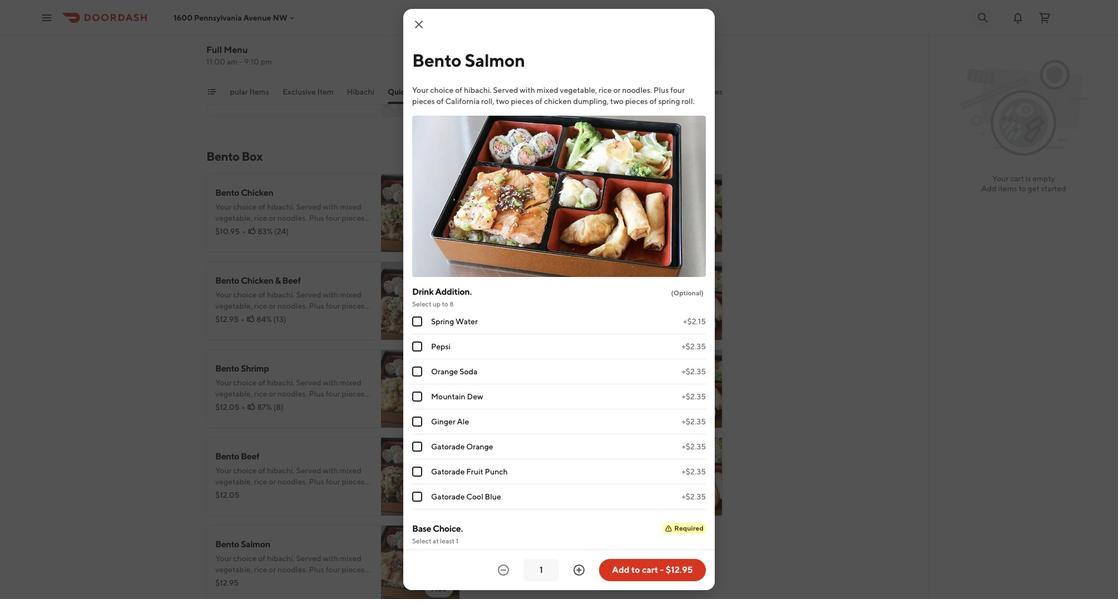 Task type: vqa. For each thing, say whether or not it's contained in the screenshot.


Task type: describe. For each thing, give the bounding box(es) containing it.
roll. inside bento salmon & shrimp your choice of hibachi. served with mixed vegetable, rice or noodles. plus four pieces of california roll, two pieces of chicken dumpling, two pieces of spring roll.
[[586, 412, 599, 421]]

dumpling, inside bento tofu your choice of hibachi. served with mixed vegetable, rice or noodles. plus four pieces of california roll, two pieces of chicken dumpling, two pieces of spring roll.
[[478, 500, 513, 508]]

add button for bento beef & shrimp
[[687, 316, 716, 334]]

roll. inside bento chicken & beef your choice of hibachi. served with mixed vegetable, rice or noodles. plus four pieces of california roll, two pieces of chicken dumpling, two pieces of spring roll.
[[324, 324, 337, 333]]

roll, inside bento chicken & beef your choice of hibachi. served with mixed vegetable, rice or noodles. plus four pieces of california roll, two pieces of chicken dumpling, two pieces of spring roll.
[[260, 313, 273, 322]]

hibachi. inside bento tofu your choice of hibachi. served with mixed vegetable, rice or noodles. plus four pieces of california roll, two pieces of chicken dumpling, two pieces of spring roll.
[[529, 466, 557, 475]]

beef & tofu image
[[381, 38, 460, 117]]

sushi roll button
[[513, 86, 547, 104]]

84%
[[256, 315, 272, 324]]

add for bento shrimp
[[431, 408, 447, 417]]

beef & tofu
[[215, 63, 260, 73]]

with inside the bento salmon your choice of hibachi. served with mixed vegetable, rice or noodles. plus four pieces of california roll, two pieces of chicken dumpling, two pieces of spring roll.
[[323, 554, 338, 563]]

dumpling, inside bento beef your choice of hibachi. served with mixed vegetable, rice or noodles. plus four pieces of california roll, two pieces of chicken dumpling, two pieces of spring roll.
[[215, 500, 251, 508]]

chicken inside the bento salmon your choice of hibachi. served with mixed vegetable, rice or noodles. plus four pieces of california roll, two pieces of chicken dumpling, two pieces of spring roll.
[[323, 576, 350, 585]]

+$2.35 for ale
[[682, 417, 706, 426]]

83%
[[258, 227, 273, 236]]

(24)
[[274, 227, 289, 236]]

add button for bento chicken & beef
[[425, 316, 453, 334]]

soda
[[460, 367, 478, 376]]

spring inside 'bento chicken your choice of hibachi. served with mixed vegetable, rice or noodles. plus four pieces of california roll, two pieces of chicken dumpling, two pieces of spring roll.'
[[300, 236, 322, 245]]

served inside 'bento chicken your choice of hibachi. served with mixed vegetable, rice or noodles. plus four pieces of california roll, two pieces of chicken dumpling, two pieces of spring roll.'
[[296, 202, 321, 211]]

ginger
[[431, 417, 455, 426]]

dumpling, inside bento beef & shrimp your choice of hibachi. served with mixed vegetable, rice or noodles. plus four pieces of california roll, two pieces of chicken dumpling, two pieces of spring roll.
[[478, 324, 513, 333]]

your inside your choice of hibachi. served with mixed vegetable, rice or noodles. plus four pieces of california roll, two pieces of chicken dumpling, two pieces of spring roll.
[[412, 86, 428, 95]]

gatorade for gatorade cool blue
[[431, 492, 465, 501]]

items
[[250, 87, 269, 96]]

mountain
[[431, 392, 465, 401]]

vegetable, inside bento salmon & shrimp your choice of hibachi. served with mixed vegetable, rice or noodles. plus four pieces of california roll, two pieces of chicken dumpling, two pieces of spring roll.
[[478, 389, 515, 398]]

menu
[[224, 44, 248, 55]]

am
[[227, 57, 238, 66]]

ale
[[457, 417, 469, 426]]

choice inside bento shrimp your choice of hibachi. served with mixed vegetable, rice or noodles. plus four pieces of california roll, two pieces of chicken dumpling, two pieces of spring roll.
[[233, 378, 257, 387]]

chicken inside 'bento chicken your choice of hibachi. served with mixed vegetable, rice or noodles. plus four pieces of california roll, two pieces of chicken dumpling, two pieces of spring roll.'
[[323, 225, 350, 234]]

add button for bento chicken & shrimp
[[687, 228, 716, 246]]

bento for bento tofu
[[478, 451, 502, 462]]

(20)
[[535, 227, 550, 236]]

your inside bento beef your choice of hibachi. served with mixed vegetable, rice or noodles. plus four pieces of california roll, two pieces of chicken dumpling, two pieces of spring roll.
[[215, 466, 232, 475]]

full
[[206, 44, 222, 55]]

87% (8)
[[257, 403, 283, 412]]

popular items button
[[220, 86, 269, 104]]

87%
[[257, 403, 272, 412]]

tofu inside bento tofu your choice of hibachi. served with mixed vegetable, rice or noodles. plus four pieces of california roll, two pieces of chicken dumpling, two pieces of spring roll.
[[503, 451, 521, 462]]

bento chicken & shrimp your choice of hibachi. served with mixed vegetable, rice or noodles. plus four pieces of california roll, two pieces of chicken dumpling, two pieces of spring roll.
[[478, 187, 627, 245]]

chicken for beef
[[241, 275, 273, 286]]

bento salmon
[[412, 50, 525, 71]]

+$2.15
[[683, 317, 706, 326]]

mixed inside bento beef your choice of hibachi. served with mixed vegetable, rice or noodles. plus four pieces of california roll, two pieces of chicken dumpling, two pieces of spring roll.
[[340, 466, 361, 475]]

mixed inside the bento salmon your choice of hibachi. served with mixed vegetable, rice or noodles. plus four pieces of california roll, two pieces of chicken dumpling, two pieces of spring roll.
[[340, 554, 361, 563]]

spring inside bento chicken & shrimp your choice of hibachi. served with mixed vegetable, rice or noodles. plus four pieces of california roll, two pieces of chicken dumpling, two pieces of spring roll.
[[563, 236, 585, 245]]

base
[[412, 523, 431, 534]]

your inside 'bento chicken your choice of hibachi. served with mixed vegetable, rice or noodles. plus four pieces of california roll, two pieces of chicken dumpling, two pieces of spring roll.'
[[215, 202, 232, 211]]

plus inside bento shrimp your choice of hibachi. served with mixed vegetable, rice or noodles. plus four pieces of california roll, two pieces of chicken dumpling, two pieces of spring roll.
[[309, 389, 324, 398]]

orange soda
[[431, 367, 478, 376]]

with inside bento shrimp your choice of hibachi. served with mixed vegetable, rice or noodles. plus four pieces of california roll, two pieces of chicken dumpling, two pieces of spring roll.
[[323, 378, 338, 387]]

to inside drink addition. select up to 8
[[442, 300, 448, 308]]

sushi roll
[[513, 87, 547, 96]]

with inside 'bento chicken your choice of hibachi. served with mixed vegetable, rice or noodles. plus four pieces of california roll, two pieces of chicken dumpling, two pieces of spring roll.'
[[323, 202, 338, 211]]

quickway
[[388, 87, 422, 96]]

add for bento chicken & beef
[[431, 320, 447, 329]]

add ons
[[622, 87, 653, 96]]

plus inside bento beef your choice of hibachi. served with mixed vegetable, rice or noodles. plus four pieces of california roll, two pieces of chicken dumpling, two pieces of spring roll.
[[309, 477, 324, 486]]

four inside bento chicken & beef your choice of hibachi. served with mixed vegetable, rice or noodles. plus four pieces of california roll, two pieces of chicken dumpling, two pieces of spring roll.
[[326, 301, 340, 310]]

four inside bento chicken & shrimp your choice of hibachi. served with mixed vegetable, rice or noodles. plus four pieces of california roll, two pieces of chicken dumpling, two pieces of spring roll.
[[588, 214, 603, 222]]

add inside bento salmon 'dialog'
[[612, 565, 630, 575]]

salmon for bento salmon & shrimp your choice of hibachi. served with mixed vegetable, rice or noodles. plus four pieces of california roll, two pieces of chicken dumpling, two pieces of spring roll.
[[503, 363, 533, 374]]

spring
[[431, 317, 454, 326]]

shrimp for bento beef & shrimp
[[531, 275, 559, 286]]

is
[[1026, 174, 1031, 183]]

• for bento chicken & shrimp
[[503, 227, 506, 236]]

salmon for bento salmon your choice of hibachi. served with mixed vegetable, rice or noodles. plus four pieces of california roll, two pieces of chicken dumpling, two pieces of spring roll.
[[241, 539, 270, 550]]

at
[[433, 537, 439, 545]]

add for bento salmon
[[431, 584, 447, 593]]

$12.05 for $12.05
[[215, 491, 239, 500]]

gatorade for gatorade orange
[[431, 442, 465, 451]]

drink addition. select up to 8
[[412, 286, 472, 308]]

roll, inside your choice of hibachi. served with mixed vegetable, rice or noodles. plus four pieces of california roll, two pieces of chicken dumpling, two pieces of spring roll.
[[481, 97, 494, 106]]

exclusive item
[[283, 87, 334, 96]]

bento chicken your choice of hibachi. served with mixed vegetable, rice or noodles. plus four pieces of california roll, two pieces of chicken dumpling, two pieces of spring roll.
[[215, 187, 365, 245]]

roll, inside 'bento chicken your choice of hibachi. served with mixed vegetable, rice or noodles. plus four pieces of california roll, two pieces of chicken dumpling, two pieces of spring roll.'
[[260, 225, 273, 234]]

choice inside bento beef your choice of hibachi. served with mixed vegetable, rice or noodles. plus four pieces of california roll, two pieces of chicken dumpling, two pieces of spring roll.
[[233, 466, 257, 475]]

item
[[317, 87, 334, 96]]

california inside bento salmon & shrimp your choice of hibachi. served with mixed vegetable, rice or noodles. plus four pieces of california roll, two pieces of chicken dumpling, two pieces of spring roll.
[[487, 400, 521, 409]]

bento salmon your choice of hibachi. served with mixed vegetable, rice or noodles. plus four pieces of california roll, two pieces of chicken dumpling, two pieces of spring roll.
[[215, 539, 365, 596]]

with inside bento beef your choice of hibachi. served with mixed vegetable, rice or noodles. plus four pieces of california roll, two pieces of chicken dumpling, two pieces of spring roll.
[[323, 466, 338, 475]]

four inside bento tofu your choice of hibachi. served with mixed vegetable, rice or noodles. plus four pieces of california roll, two pieces of chicken dumpling, two pieces of spring roll.
[[588, 477, 603, 486]]

or inside the bento salmon your choice of hibachi. served with mixed vegetable, rice or noodles. plus four pieces of california roll, two pieces of chicken dumpling, two pieces of spring roll.
[[269, 565, 276, 574]]

served inside bento beef & shrimp your choice of hibachi. served with mixed vegetable, rice or noodles. plus four pieces of california roll, two pieces of chicken dumpling, two pieces of spring roll.
[[559, 290, 584, 299]]

beef inside bento beef & shrimp your choice of hibachi. served with mixed vegetable, rice or noodles. plus four pieces of california roll, two pieces of chicken dumpling, two pieces of spring roll.
[[503, 275, 522, 286]]

cart inside the add to cart - $12.95 button
[[642, 565, 658, 575]]

bento for bento salmon & shrimp
[[478, 363, 502, 374]]

1600 pennsylvania avenue nw button
[[174, 13, 296, 22]]

sauces
[[698, 87, 723, 96]]

four inside your choice of hibachi. served with mixed vegetable, rice or noodles. plus four pieces of california roll, two pieces of chicken dumpling, two pieces of spring roll.
[[670, 86, 685, 95]]

served inside bento chicken & beef your choice of hibachi. served with mixed vegetable, rice or noodles. plus four pieces of california roll, two pieces of chicken dumpling, two pieces of spring roll.
[[296, 290, 321, 299]]

0 vertical spatial tofu
[[243, 63, 260, 73]]

& for bento beef & shrimp
[[523, 275, 529, 286]]

add for bento chicken & shrimp
[[694, 233, 709, 241]]

open menu image
[[40, 11, 53, 24]]

$12.95 inside button
[[666, 565, 693, 575]]

hibachi
[[347, 87, 374, 96]]

bento chicken image
[[381, 174, 460, 253]]

roll, inside bento beef & shrimp your choice of hibachi. served with mixed vegetable, rice or noodles. plus four pieces of california roll, two pieces of chicken dumpling, two pieces of spring roll.
[[523, 313, 536, 322]]

specialty roll
[[561, 87, 609, 96]]

bento beef & shrimp image
[[644, 261, 723, 340]]

notification bell image
[[1011, 11, 1025, 24]]

bento salmon & shrimp image
[[644, 349, 723, 428]]

bento tofu your choice of hibachi. served with mixed vegetable, rice or noodles. plus four pieces of california roll, two pieces of chicken dumpling, two pieces of spring roll.
[[478, 451, 627, 508]]

bento shrimp image
[[381, 349, 460, 428]]

spring inside the bento salmon your choice of hibachi. served with mixed vegetable, rice or noodles. plus four pieces of california roll, two pieces of chicken dumpling, two pieces of spring roll.
[[300, 587, 322, 596]]

empty
[[1032, 174, 1055, 183]]

bento for bento chicken & shrimp
[[478, 187, 502, 198]]

$10.95 •
[[215, 227, 245, 236]]

1 vertical spatial $10.95
[[215, 227, 240, 236]]

83% (24)
[[258, 227, 289, 236]]

chicken inside bento tofu your choice of hibachi. served with mixed vegetable, rice or noodles. plus four pieces of california roll, two pieces of chicken dumpling, two pieces of spring roll.
[[585, 488, 613, 497]]

+$2.35 for cool
[[682, 492, 706, 501]]

bento inside button
[[462, 87, 484, 96]]

specialty roll button
[[561, 86, 609, 104]]

+$2.35 for dew
[[682, 392, 706, 401]]

roll, inside bento tofu your choice of hibachi. served with mixed vegetable, rice or noodles. plus four pieces of california roll, two pieces of chicken dumpling, two pieces of spring roll.
[[523, 488, 536, 497]]

gatorade cool blue
[[431, 492, 501, 501]]

rice inside the bento salmon your choice of hibachi. served with mixed vegetable, rice or noodles. plus four pieces of california roll, two pieces of chicken dumpling, two pieces of spring roll.
[[254, 565, 267, 574]]

combo
[[423, 87, 449, 96]]

add button for bento salmon & shrimp
[[687, 404, 716, 422]]

$12.75 •
[[478, 227, 506, 236]]

your inside bento chicken & shrimp your choice of hibachi. served with mixed vegetable, rice or noodles. plus four pieces of california roll, two pieces of chicken dumpling, two pieces of spring roll.
[[478, 202, 494, 211]]

84% (13)
[[256, 315, 286, 324]]

or inside bento chicken & beef your choice of hibachi. served with mixed vegetable, rice or noodles. plus four pieces of california roll, two pieces of chicken dumpling, two pieces of spring roll.
[[269, 301, 276, 310]]

chicken & tofu image
[[381, 0, 460, 29]]

bento chicken & beef image
[[381, 261, 460, 340]]

bento tofu image
[[644, 437, 723, 516]]

cart inside your cart is empty add items to get started
[[1010, 174, 1024, 183]]

gatorade fruit punch
[[431, 467, 508, 476]]

hibachi. inside bento shrimp your choice of hibachi. served with mixed vegetable, rice or noodles. plus four pieces of california roll, two pieces of chicken dumpling, two pieces of spring roll.
[[267, 378, 295, 387]]

spring inside your choice of hibachi. served with mixed vegetable, rice or noodles. plus four pieces of california roll, two pieces of chicken dumpling, two pieces of spring roll.
[[658, 97, 680, 106]]

ons
[[639, 87, 653, 96]]

sushi
[[513, 87, 532, 96]]

- inside button
[[660, 565, 664, 575]]

drinks & sauces
[[667, 87, 723, 96]]

$12.95 •
[[215, 315, 244, 324]]

specialty
[[561, 87, 593, 96]]

choice inside 'bento chicken your choice of hibachi. served with mixed vegetable, rice or noodles. plus four pieces of california roll, two pieces of chicken dumpling, two pieces of spring roll.'
[[233, 202, 257, 211]]

roll for sushi roll
[[533, 87, 547, 96]]

vegetable, inside bento chicken & beef your choice of hibachi. served with mixed vegetable, rice or noodles. plus four pieces of california roll, two pieces of chicken dumpling, two pieces of spring roll.
[[215, 301, 253, 310]]

bento salmon & shrimp your choice of hibachi. served with mixed vegetable, rice or noodles. plus four pieces of california roll, two pieces of chicken dumpling, two pieces of spring roll.
[[478, 363, 627, 421]]

your inside the bento salmon your choice of hibachi. served with mixed vegetable, rice or noodles. plus four pieces of california roll, two pieces of chicken dumpling, two pieces of spring roll.
[[215, 554, 232, 563]]

up
[[433, 300, 441, 308]]

or inside bento beef & shrimp your choice of hibachi. served with mixed vegetable, rice or noodles. plus four pieces of california roll, two pieces of chicken dumpling, two pieces of spring roll.
[[531, 301, 539, 310]]

add button for bento tofu
[[687, 492, 716, 510]]

served inside bento shrimp your choice of hibachi. served with mixed vegetable, rice or noodles. plus four pieces of california roll, two pieces of chicken dumpling, two pieces of spring roll.
[[296, 378, 321, 387]]

drinks
[[667, 87, 689, 96]]

roll, inside bento shrimp your choice of hibachi. served with mixed vegetable, rice or noodles. plus four pieces of california roll, two pieces of chicken dumpling, two pieces of spring roll.
[[260, 400, 273, 409]]

spring inside bento chicken & beef your choice of hibachi. served with mixed vegetable, rice or noodles. plus four pieces of california roll, two pieces of chicken dumpling, two pieces of spring roll.
[[300, 324, 322, 333]]

bento inside 'dialog'
[[412, 50, 461, 71]]

bento beef your choice of hibachi. served with mixed vegetable, rice or noodles. plus four pieces of california roll, two pieces of chicken dumpling, two pieces of spring roll.
[[215, 451, 365, 508]]

pennsylvania
[[194, 13, 242, 22]]

+$2.35 for fruit
[[682, 467, 706, 476]]

bento for bento beef
[[215, 451, 239, 462]]

popular items
[[220, 87, 269, 96]]

add button for beef & tofu
[[425, 92, 453, 110]]

roll. inside bento beef your choice of hibachi. served with mixed vegetable, rice or noodles. plus four pieces of california roll, two pieces of chicken dumpling, two pieces of spring roll.
[[324, 500, 337, 508]]

1 horizontal spatial orange
[[466, 442, 493, 451]]

or inside bento chicken & shrimp your choice of hibachi. served with mixed vegetable, rice or noodles. plus four pieces of california roll, two pieces of chicken dumpling, two pieces of spring roll.
[[531, 214, 539, 222]]

get
[[1028, 184, 1040, 193]]

choice inside bento chicken & shrimp your choice of hibachi. served with mixed vegetable, rice or noodles. plus four pieces of california roll, two pieces of chicken dumpling, two pieces of spring roll.
[[496, 202, 519, 211]]

8
[[450, 300, 454, 308]]

bento for bento salmon
[[215, 539, 239, 550]]

your inside bento salmon & shrimp your choice of hibachi. served with mixed vegetable, rice or noodles. plus four pieces of california roll, two pieces of chicken dumpling, two pieces of spring roll.
[[478, 378, 494, 387]]

add to cart - $12.95
[[612, 565, 693, 575]]

1 +$2.35 from the top
[[682, 342, 706, 351]]

served inside bento salmon & shrimp your choice of hibachi. served with mixed vegetable, rice or noodles. plus four pieces of california roll, two pieces of chicken dumpling, two pieces of spring roll.
[[559, 378, 584, 387]]

0 horizontal spatial box
[[241, 149, 262, 164]]

$13.55
[[478, 403, 501, 412]]

pepsi
[[431, 342, 451, 351]]

punch
[[485, 467, 508, 476]]

mixed inside bento chicken & beef your choice of hibachi. served with mixed vegetable, rice or noodles. plus four pieces of california roll, two pieces of chicken dumpling, two pieces of spring roll.
[[340, 290, 361, 299]]

chicken inside bento salmon & shrimp your choice of hibachi. served with mixed vegetable, rice or noodles. plus four pieces of california roll, two pieces of chicken dumpling, two pieces of spring roll.
[[585, 400, 613, 409]]

mixed inside your choice of hibachi. served with mixed vegetable, rice or noodles. plus four pieces of california roll, two pieces of chicken dumpling, two pieces of spring roll.
[[537, 86, 558, 95]]

add for bento beef
[[431, 496, 447, 505]]

noodles. inside the bento salmon your choice of hibachi. served with mixed vegetable, rice or noodles. plus four pieces of california roll, two pieces of chicken dumpling, two pieces of spring roll.
[[278, 565, 307, 574]]

spring water
[[431, 317, 478, 326]]

required
[[674, 524, 704, 532]]

quickway combo
[[388, 87, 449, 96]]

with inside bento chicken & beef your choice of hibachi. served with mixed vegetable, rice or noodles. plus four pieces of california roll, two pieces of chicken dumpling, two pieces of spring roll.
[[323, 290, 338, 299]]

your inside bento beef & shrimp your choice of hibachi. served with mixed vegetable, rice or noodles. plus four pieces of california roll, two pieces of chicken dumpling, two pieces of spring roll.
[[478, 290, 494, 299]]

(optional)
[[671, 289, 704, 297]]



Task type: locate. For each thing, give the bounding box(es) containing it.
close bento salmon image
[[412, 18, 426, 31]]

bento for bento beef & shrimp
[[478, 275, 502, 286]]

bento beef image
[[381, 437, 460, 516]]

6 +$2.35 from the top
[[682, 467, 706, 476]]

four inside bento beef your choice of hibachi. served with mixed vegetable, rice or noodles. plus four pieces of california roll, two pieces of chicken dumpling, two pieces of spring roll.
[[326, 477, 340, 486]]

cart
[[1010, 174, 1024, 183], [642, 565, 658, 575]]

avenue
[[243, 13, 271, 22]]

chicken
[[544, 97, 572, 106], [323, 225, 350, 234], [585, 225, 613, 234], [323, 313, 350, 322], [585, 313, 613, 322], [323, 400, 350, 409], [585, 400, 613, 409], [323, 488, 350, 497], [585, 488, 613, 497], [323, 576, 350, 585]]

add for beef & tofu
[[431, 97, 447, 106]]

0 items, open order cart image
[[1038, 11, 1051, 24]]

bento salmon dialog
[[403, 9, 715, 599]]

2 select from the top
[[412, 537, 431, 545]]

bento chicken & beef your choice of hibachi. served with mixed vegetable, rice or noodles. plus four pieces of california roll, two pieces of chicken dumpling, two pieces of spring roll.
[[215, 275, 365, 333]]

0 vertical spatial box
[[485, 87, 499, 96]]

1 gatorade from the top
[[431, 442, 465, 451]]

1600
[[174, 13, 193, 22]]

1 horizontal spatial roll
[[595, 87, 609, 96]]

full menu 11:00 am - 9:10 pm
[[206, 44, 272, 66]]

bento shrimp your choice of hibachi. served with mixed vegetable, rice or noodles. plus four pieces of california roll, two pieces of chicken dumpling, two pieces of spring roll.
[[215, 363, 365, 421]]

0 vertical spatial -
[[239, 57, 242, 66]]

choice inside the bento salmon your choice of hibachi. served with mixed vegetable, rice or noodles. plus four pieces of california roll, two pieces of chicken dumpling, two pieces of spring roll.
[[233, 554, 257, 563]]

None checkbox
[[412, 316, 422, 327], [412, 367, 422, 377], [412, 392, 422, 402], [412, 442, 422, 452], [412, 316, 422, 327], [412, 367, 422, 377], [412, 392, 422, 402], [412, 442, 422, 452]]

3 +$2.35 from the top
[[682, 392, 706, 401]]

served inside your choice of hibachi. served with mixed vegetable, rice or noodles. plus four pieces of california roll, two pieces of chicken dumpling, two pieces of spring roll.
[[493, 86, 518, 95]]

spring
[[658, 97, 680, 106], [300, 236, 322, 245], [563, 236, 585, 245], [300, 324, 322, 333], [563, 324, 585, 333], [300, 412, 322, 421], [563, 412, 585, 421], [300, 500, 322, 508], [563, 500, 585, 508], [300, 587, 322, 596]]

2 gatorade from the top
[[431, 467, 465, 476]]

fruit
[[466, 467, 483, 476]]

select for base
[[412, 537, 431, 545]]

rice inside bento chicken & beef your choice of hibachi. served with mixed vegetable, rice or noodles. plus four pieces of california roll, two pieces of chicken dumpling, two pieces of spring roll.
[[254, 301, 267, 310]]

$12.75
[[478, 227, 501, 236]]

vegetable, inside bento beef your choice of hibachi. served with mixed vegetable, rice or noodles. plus four pieces of california roll, two pieces of chicken dumpling, two pieces of spring roll.
[[215, 477, 253, 486]]

vegetable, inside bento beef & shrimp your choice of hibachi. served with mixed vegetable, rice or noodles. plus four pieces of california roll, two pieces of chicken dumpling, two pieces of spring roll.
[[478, 301, 515, 310]]

& for bento chicken & shrimp
[[538, 187, 543, 198]]

0 vertical spatial to
[[1019, 184, 1026, 193]]

1
[[456, 537, 458, 545]]

$10.95 down punch
[[478, 491, 502, 500]]

drink
[[412, 286, 434, 297]]

chicken inside bento chicken & beef your choice of hibachi. served with mixed vegetable, rice or noodles. plus four pieces of california roll, two pieces of chicken dumpling, two pieces of spring roll.
[[323, 313, 350, 322]]

mixed inside bento chicken & shrimp your choice of hibachi. served with mixed vegetable, rice or noodles. plus four pieces of california roll, two pieces of chicken dumpling, two pieces of spring roll.
[[602, 202, 624, 211]]

75% (20)
[[518, 227, 550, 236]]

shrimp for bento chicken & shrimp
[[545, 187, 573, 198]]

spring inside bento salmon & shrimp your choice of hibachi. served with mixed vegetable, rice or noodles. plus four pieces of california roll, two pieces of chicken dumpling, two pieces of spring roll.
[[563, 412, 585, 421]]

increase quantity by 1 image
[[572, 563, 586, 577]]

shrimp
[[545, 187, 573, 198], [531, 275, 559, 286], [241, 363, 269, 374], [541, 363, 570, 374]]

add button for bento salmon
[[425, 580, 453, 597]]

salmon for bento salmon
[[465, 50, 525, 71]]

1 vertical spatial cart
[[642, 565, 658, 575]]

tofu up punch
[[503, 451, 521, 462]]

0 vertical spatial salmon
[[465, 50, 525, 71]]

roll inside specialty roll button
[[595, 87, 609, 96]]

0 vertical spatial orange
[[431, 367, 458, 376]]

add button for bento beef
[[425, 492, 453, 510]]

box
[[485, 87, 499, 96], [241, 149, 262, 164]]

0 vertical spatial $12.05
[[215, 403, 239, 412]]

or inside bento salmon & shrimp your choice of hibachi. served with mixed vegetable, rice or noodles. plus four pieces of california roll, two pieces of chicken dumpling, two pieces of spring roll.
[[531, 389, 539, 398]]

rice
[[599, 86, 612, 95], [254, 214, 267, 222], [517, 214, 530, 222], [254, 301, 267, 310], [517, 301, 530, 310], [254, 389, 267, 398], [517, 389, 530, 398], [254, 477, 267, 486], [517, 477, 530, 486], [254, 565, 267, 574]]

mountain dew
[[431, 392, 483, 401]]

california inside bento shrimp your choice of hibachi. served with mixed vegetable, rice or noodles. plus four pieces of california roll, two pieces of chicken dumpling, two pieces of spring roll.
[[224, 400, 258, 409]]

select
[[412, 300, 431, 308], [412, 537, 431, 545]]

add for bento beef & shrimp
[[694, 320, 709, 329]]

0 vertical spatial gatorade
[[431, 442, 465, 451]]

cool
[[466, 492, 483, 501]]

$10.95
[[215, 80, 240, 89], [215, 227, 240, 236], [478, 491, 502, 500]]

& for bento chicken & beef
[[275, 275, 281, 286]]

roll. inside the bento salmon your choice of hibachi. served with mixed vegetable, rice or noodles. plus four pieces of california roll, two pieces of chicken dumpling, two pieces of spring roll.
[[324, 587, 337, 596]]

& for bento salmon & shrimp
[[534, 363, 540, 374]]

drink addition. group
[[412, 286, 706, 510]]

1 vertical spatial orange
[[466, 442, 493, 451]]

choice inside your choice of hibachi. served with mixed vegetable, rice or noodles. plus four pieces of california roll, two pieces of chicken dumpling, two pieces of spring roll.
[[430, 86, 454, 95]]

• for bento chicken & beef
[[241, 315, 244, 324]]

started
[[1041, 184, 1066, 193]]

to inside button
[[631, 565, 640, 575]]

bento inside bento shrimp your choice of hibachi. served with mixed vegetable, rice or noodles. plus four pieces of california roll, two pieces of chicken dumpling, two pieces of spring roll.
[[215, 363, 239, 374]]

1 vertical spatial select
[[412, 537, 431, 545]]

pm
[[261, 57, 272, 66]]

2 horizontal spatial to
[[1019, 184, 1026, 193]]

• left "87%"
[[242, 403, 245, 412]]

select down base
[[412, 537, 431, 545]]

hibachi. inside bento beef & shrimp your choice of hibachi. served with mixed vegetable, rice or noodles. plus four pieces of california roll, two pieces of chicken dumpling, two pieces of spring roll.
[[529, 290, 557, 299]]

0 vertical spatial bento box
[[462, 87, 499, 96]]

None checkbox
[[412, 342, 422, 352], [412, 417, 422, 427], [412, 467, 422, 477], [412, 492, 422, 502], [412, 342, 422, 352], [412, 417, 422, 427], [412, 467, 422, 477], [412, 492, 422, 502]]

dumpling, inside 'bento chicken your choice of hibachi. served with mixed vegetable, rice or noodles. plus four pieces of california roll, two pieces of chicken dumpling, two pieces of spring roll.'
[[215, 236, 251, 245]]

beef inside bento beef your choice of hibachi. served with mixed vegetable, rice or noodles. plus four pieces of california roll, two pieces of chicken dumpling, two pieces of spring roll.
[[241, 451, 259, 462]]

beef down "87%"
[[241, 451, 259, 462]]

0 vertical spatial $10.95
[[215, 80, 240, 89]]

hibachi. inside 'bento chicken your choice of hibachi. served with mixed vegetable, rice or noodles. plus four pieces of california roll, two pieces of chicken dumpling, two pieces of spring roll.'
[[267, 202, 295, 211]]

choice inside bento chicken & beef your choice of hibachi. served with mixed vegetable, rice or noodles. plus four pieces of california roll, two pieces of chicken dumpling, two pieces of spring roll.
[[233, 290, 257, 299]]

2 roll from the left
[[595, 87, 609, 96]]

noodles. inside bento beef your choice of hibachi. served with mixed vegetable, rice or noodles. plus four pieces of california roll, two pieces of chicken dumpling, two pieces of spring roll.
[[278, 477, 307, 486]]

or
[[613, 86, 621, 95], [269, 214, 276, 222], [531, 214, 539, 222], [269, 301, 276, 310], [531, 301, 539, 310], [269, 389, 276, 398], [531, 389, 539, 398], [269, 477, 276, 486], [531, 477, 539, 486], [269, 565, 276, 574]]

items
[[998, 184, 1017, 193]]

3 gatorade from the top
[[431, 492, 465, 501]]

add to cart - $12.95 button
[[599, 559, 706, 581]]

california
[[445, 97, 480, 106], [224, 225, 258, 234], [487, 225, 521, 234], [224, 313, 258, 322], [487, 313, 521, 322], [224, 400, 258, 409], [487, 400, 521, 409], [224, 488, 258, 497], [487, 488, 521, 497], [224, 576, 258, 585]]

1 horizontal spatial box
[[485, 87, 499, 96]]

add ons button
[[622, 86, 653, 104]]

tofu left "pm"
[[243, 63, 260, 73]]

served inside bento beef your choice of hibachi. served with mixed vegetable, rice or noodles. plus four pieces of california roll, two pieces of chicken dumpling, two pieces of spring roll.
[[296, 466, 321, 475]]

& inside bento chicken & shrimp your choice of hibachi. served with mixed vegetable, rice or noodles. plus four pieces of california roll, two pieces of chicken dumpling, two pieces of spring roll.
[[538, 187, 543, 198]]

2 vertical spatial gatorade
[[431, 492, 465, 501]]

dew
[[467, 392, 483, 401]]

1 $12.05 from the top
[[215, 403, 239, 412]]

plus inside 'bento chicken your choice of hibachi. served with mixed vegetable, rice or noodles. plus four pieces of california roll, two pieces of chicken dumpling, two pieces of spring roll.'
[[309, 214, 324, 222]]

with inside bento tofu your choice of hibachi. served with mixed vegetable, rice or noodles. plus four pieces of california roll, two pieces of chicken dumpling, two pieces of spring roll.
[[585, 466, 601, 475]]

add for bento chicken
[[431, 233, 447, 241]]

roll
[[533, 87, 547, 96], [595, 87, 609, 96]]

roll. inside your choice of hibachi. served with mixed vegetable, rice or noodles. plus four pieces of california roll, two pieces of chicken dumpling, two pieces of spring roll.
[[682, 97, 695, 106]]

or inside bento beef your choice of hibachi. served with mixed vegetable, rice or noodles. plus four pieces of california roll, two pieces of chicken dumpling, two pieces of spring roll.
[[269, 477, 276, 486]]

chicken inside bento chicken & shrimp your choice of hibachi. served with mixed vegetable, rice or noodles. plus four pieces of california roll, two pieces of chicken dumpling, two pieces of spring roll.
[[503, 187, 536, 198]]

or inside 'bento chicken your choice of hibachi. served with mixed vegetable, rice or noodles. plus four pieces of california roll, two pieces of chicken dumpling, two pieces of spring roll.'
[[269, 214, 276, 222]]

ginger ale
[[431, 417, 469, 426]]

beef up the (13)
[[282, 275, 301, 286]]

dumpling,
[[573, 97, 609, 106], [215, 236, 251, 245], [478, 236, 513, 245], [215, 324, 251, 333], [478, 324, 513, 333], [215, 412, 251, 421], [478, 412, 513, 421], [215, 500, 251, 508], [478, 500, 513, 508], [215, 587, 251, 596]]

1 vertical spatial -
[[660, 565, 664, 575]]

+$2.35 for orange
[[682, 442, 706, 451]]

four inside 'bento chicken your choice of hibachi. served with mixed vegetable, rice or noodles. plus four pieces of california roll, two pieces of chicken dumpling, two pieces of spring roll.'
[[326, 214, 340, 222]]

7 +$2.35 from the top
[[682, 492, 706, 501]]

or inside bento tofu your choice of hibachi. served with mixed vegetable, rice or noodles. plus four pieces of california roll, two pieces of chicken dumpling, two pieces of spring roll.
[[531, 477, 539, 486]]

2 +$2.35 from the top
[[682, 367, 706, 376]]

0 vertical spatial select
[[412, 300, 431, 308]]

choice inside bento tofu your choice of hibachi. served with mixed vegetable, rice or noodles. plus four pieces of california roll, two pieces of chicken dumpling, two pieces of spring roll.
[[496, 466, 519, 475]]

your
[[412, 86, 428, 95], [992, 174, 1009, 183], [215, 202, 232, 211], [478, 202, 494, 211], [215, 290, 232, 299], [478, 290, 494, 299], [215, 378, 232, 387], [478, 378, 494, 387], [215, 466, 232, 475], [478, 466, 494, 475], [215, 554, 232, 563]]

bento for bento chicken
[[215, 187, 239, 198]]

add button for bento chicken
[[425, 228, 453, 246]]

add
[[694, 9, 709, 18], [622, 87, 637, 96], [431, 97, 447, 106], [981, 184, 997, 193], [431, 233, 447, 241], [694, 233, 709, 241], [431, 320, 447, 329], [694, 320, 709, 329], [431, 408, 447, 417], [694, 408, 709, 417], [431, 496, 447, 505], [694, 496, 709, 505], [612, 565, 630, 575], [431, 584, 447, 593]]

vegetable, inside the bento salmon your choice of hibachi. served with mixed vegetable, rice or noodles. plus four pieces of california roll, two pieces of chicken dumpling, two pieces of spring roll.
[[215, 565, 253, 574]]

2 vertical spatial $10.95
[[478, 491, 502, 500]]

add inside your cart is empty add items to get started
[[981, 184, 997, 193]]

two
[[496, 97, 509, 106], [610, 97, 624, 106], [275, 225, 288, 234], [537, 225, 551, 234], [252, 236, 266, 245], [515, 236, 528, 245], [275, 313, 288, 322], [537, 313, 551, 322], [252, 324, 266, 333], [515, 324, 528, 333], [275, 400, 288, 409], [537, 400, 551, 409], [252, 412, 266, 421], [515, 412, 528, 421], [275, 488, 288, 497], [537, 488, 551, 497], [252, 500, 266, 508], [515, 500, 528, 508], [275, 576, 288, 585], [252, 587, 266, 596]]

hibachi.
[[464, 86, 492, 95], [267, 202, 295, 211], [529, 202, 557, 211], [267, 290, 295, 299], [529, 290, 557, 299], [267, 378, 295, 387], [529, 378, 557, 387], [267, 466, 295, 475], [529, 466, 557, 475], [267, 554, 295, 563]]

$12.95
[[215, 315, 239, 324], [478, 315, 501, 324], [666, 565, 693, 575], [215, 578, 239, 587]]

roll right sushi
[[533, 87, 547, 96]]

rice inside your choice of hibachi. served with mixed vegetable, rice or noodles. plus four pieces of california roll, two pieces of chicken dumpling, two pieces of spring roll.
[[599, 86, 612, 95]]

vegetable, inside your choice of hibachi. served with mixed vegetable, rice or noodles. plus four pieces of california roll, two pieces of chicken dumpling, two pieces of spring roll.
[[560, 86, 597, 95]]

select for drink
[[412, 300, 431, 308]]

base choice. select at least 1
[[412, 523, 463, 545]]

least
[[440, 537, 454, 545]]

your cart is empty add items to get started
[[981, 174, 1066, 193]]

bento box button
[[462, 86, 499, 104]]

chicken for shrimp
[[503, 187, 536, 198]]

chicken up 75% on the left of page
[[503, 187, 536, 198]]

1600 pennsylvania avenue nw
[[174, 13, 287, 22]]

gatorade down ginger ale
[[431, 442, 465, 451]]

chicken for choice
[[241, 187, 273, 198]]

noodles. inside your choice of hibachi. served with mixed vegetable, rice or noodles. plus four pieces of california roll, two pieces of chicken dumpling, two pieces of spring roll.
[[622, 86, 652, 95]]

drinks & sauces button
[[667, 86, 723, 104]]

mixed inside bento beef & shrimp your choice of hibachi. served with mixed vegetable, rice or noodles. plus four pieces of california roll, two pieces of chicken dumpling, two pieces of spring roll.
[[602, 290, 624, 299]]

four
[[670, 86, 685, 95], [326, 214, 340, 222], [588, 214, 603, 222], [326, 301, 340, 310], [588, 301, 603, 310], [326, 389, 340, 398], [588, 389, 603, 398], [326, 477, 340, 486], [588, 477, 603, 486], [326, 565, 340, 574]]

chicken up 84%
[[241, 275, 273, 286]]

bento for bento chicken & beef
[[215, 275, 239, 286]]

noodles.
[[622, 86, 652, 95], [278, 214, 307, 222], [540, 214, 570, 222], [278, 301, 307, 310], [540, 301, 570, 310], [278, 389, 307, 398], [540, 389, 570, 398], [278, 477, 307, 486], [540, 477, 570, 486], [278, 565, 307, 574]]

beef
[[215, 63, 234, 73], [282, 275, 301, 286], [503, 275, 522, 286], [241, 451, 259, 462]]

decrease quantity by 1 image
[[497, 563, 510, 577]]

0 horizontal spatial bento box
[[206, 149, 262, 164]]

hibachi. inside your choice of hibachi. served with mixed vegetable, rice or noodles. plus four pieces of california roll, two pieces of chicken dumpling, two pieces of spring roll.
[[464, 86, 492, 95]]

choice.
[[433, 523, 463, 534]]

roll. inside bento beef & shrimp your choice of hibachi. served with mixed vegetable, rice or noodles. plus four pieces of california roll, two pieces of chicken dumpling, two pieces of spring roll.
[[586, 324, 599, 333]]

0 horizontal spatial tofu
[[243, 63, 260, 73]]

bento box
[[462, 87, 499, 96], [206, 149, 262, 164]]

chicken inside bento beef & shrimp your choice of hibachi. served with mixed vegetable, rice or noodles. plus four pieces of california roll, two pieces of chicken dumpling, two pieces of spring roll.
[[585, 313, 613, 322]]

mixed inside bento salmon & shrimp your choice of hibachi. served with mixed vegetable, rice or noodles. plus four pieces of california roll, two pieces of chicken dumpling, two pieces of spring roll.
[[602, 378, 624, 387]]

0 horizontal spatial cart
[[642, 565, 658, 575]]

blue
[[485, 492, 501, 501]]

0 horizontal spatial roll
[[533, 87, 547, 96]]

(8)
[[273, 403, 283, 412]]

$12.05 for $12.05 •
[[215, 403, 239, 412]]

1 vertical spatial to
[[442, 300, 448, 308]]

gatorade for gatorade fruit punch
[[431, 467, 465, 476]]

1 roll from the left
[[533, 87, 547, 96]]

salmon inside the bento salmon your choice of hibachi. served with mixed vegetable, rice or noodles. plus four pieces of california roll, two pieces of chicken dumpling, two pieces of spring roll.
[[241, 539, 270, 550]]

base choice. group
[[412, 523, 706, 599]]

beef down 75% on the left of page
[[503, 275, 522, 286]]

or inside bento shrimp your choice of hibachi. served with mixed vegetable, rice or noodles. plus four pieces of california roll, two pieces of chicken dumpling, two pieces of spring roll.
[[269, 389, 276, 398]]

1 vertical spatial gatorade
[[431, 467, 465, 476]]

1 vertical spatial $12.05
[[215, 491, 239, 500]]

with inside your choice of hibachi. served with mixed vegetable, rice or noodles. plus four pieces of california roll, two pieces of chicken dumpling, two pieces of spring roll.
[[520, 86, 535, 95]]

bento chicken & shrimp image
[[644, 174, 723, 253]]

add for bento tofu
[[694, 496, 709, 505]]

2 vertical spatial salmon
[[241, 539, 270, 550]]

rice inside bento beef & shrimp your choice of hibachi. served with mixed vegetable, rice or noodles. plus four pieces of california roll, two pieces of chicken dumpling, two pieces of spring roll.
[[517, 301, 530, 310]]

or inside your choice of hibachi. served with mixed vegetable, rice or noodles. plus four pieces of california roll, two pieces of chicken dumpling, two pieces of spring roll.
[[613, 86, 621, 95]]

75%
[[518, 227, 533, 236]]

dumpling, inside your choice of hibachi. served with mixed vegetable, rice or noodles. plus four pieces of california roll, two pieces of chicken dumpling, two pieces of spring roll.
[[573, 97, 609, 106]]

shrimp for bento salmon & shrimp
[[541, 363, 570, 374]]

$12.05
[[215, 403, 239, 412], [215, 491, 239, 500]]

0 horizontal spatial -
[[239, 57, 242, 66]]

served inside bento chicken & shrimp your choice of hibachi. served with mixed vegetable, rice or noodles. plus four pieces of california roll, two pieces of chicken dumpling, two pieces of spring roll.
[[559, 202, 584, 211]]

with
[[520, 86, 535, 95], [323, 202, 338, 211], [585, 202, 601, 211], [323, 290, 338, 299], [585, 290, 601, 299], [323, 378, 338, 387], [585, 378, 601, 387], [323, 466, 338, 475], [585, 466, 601, 475], [323, 554, 338, 563]]

1 vertical spatial bento box
[[206, 149, 262, 164]]

1 horizontal spatial bento box
[[462, 87, 499, 96]]

gatorade orange
[[431, 442, 493, 451]]

exclusive
[[283, 87, 316, 96]]

noodles. inside bento chicken & beef your choice of hibachi. served with mixed vegetable, rice or noodles. plus four pieces of california roll, two pieces of chicken dumpling, two pieces of spring roll.
[[278, 301, 307, 310]]

bento salmon image
[[381, 525, 460, 599]]

• for bento chicken
[[242, 227, 245, 236]]

& inside button
[[691, 87, 696, 96]]

chicken inside 'bento chicken your choice of hibachi. served with mixed vegetable, rice or noodles. plus four pieces of california roll, two pieces of chicken dumpling, two pieces of spring roll.'
[[241, 187, 273, 198]]

1 horizontal spatial to
[[631, 565, 640, 575]]

• left 84%
[[241, 315, 244, 324]]

roll.
[[682, 97, 695, 106], [324, 236, 337, 245], [586, 236, 599, 245], [324, 324, 337, 333], [586, 324, 599, 333], [324, 412, 337, 421], [586, 412, 599, 421], [324, 500, 337, 508], [586, 500, 599, 508], [324, 587, 337, 596]]

choice
[[430, 86, 454, 95], [233, 202, 257, 211], [496, 202, 519, 211], [233, 290, 257, 299], [496, 290, 519, 299], [233, 378, 257, 387], [496, 378, 519, 387], [233, 466, 257, 475], [496, 466, 519, 475], [233, 554, 257, 563]]

beef & salmon image
[[644, 0, 723, 29]]

roll for specialty roll
[[595, 87, 609, 96]]

1 vertical spatial tofu
[[503, 451, 521, 462]]

0 vertical spatial cart
[[1010, 174, 1024, 183]]

with inside bento salmon & shrimp your choice of hibachi. served with mixed vegetable, rice or noodles. plus four pieces of california roll, two pieces of chicken dumpling, two pieces of spring roll.
[[585, 378, 601, 387]]

bento beef & shrimp your choice of hibachi. served with mixed vegetable, rice or noodles. plus four pieces of california roll, two pieces of chicken dumpling, two pieces of spring roll.
[[478, 275, 627, 333]]

california inside bento beef your choice of hibachi. served with mixed vegetable, rice or noodles. plus four pieces of california roll, two pieces of chicken dumpling, two pieces of spring roll.
[[224, 488, 258, 497]]

1 horizontal spatial -
[[660, 565, 664, 575]]

2 vertical spatial to
[[631, 565, 640, 575]]

chicken up the 83%
[[241, 187, 273, 198]]

salmon
[[465, 50, 525, 71], [503, 363, 533, 374], [241, 539, 270, 550]]

0 horizontal spatial orange
[[431, 367, 458, 376]]

bento for bento shrimp
[[215, 363, 239, 374]]

5 +$2.35 from the top
[[682, 442, 706, 451]]

exclusive item button
[[283, 86, 334, 104]]

shrimp inside bento shrimp your choice of hibachi. served with mixed vegetable, rice or noodles. plus four pieces of california roll, two pieces of chicken dumpling, two pieces of spring roll.
[[241, 363, 269, 374]]

nw
[[273, 13, 287, 22]]

beef down full
[[215, 63, 234, 73]]

mixed inside bento shrimp your choice of hibachi. served with mixed vegetable, rice or noodles. plus four pieces of california roll, two pieces of chicken dumpling, two pieces of spring roll.
[[340, 378, 361, 387]]

bento inside bento beef & shrimp your choice of hibachi. served with mixed vegetable, rice or noodles. plus four pieces of california roll, two pieces of chicken dumpling, two pieces of spring roll.
[[478, 275, 502, 286]]

4 +$2.35 from the top
[[682, 417, 706, 426]]

• for bento shrimp
[[242, 403, 245, 412]]

water
[[456, 317, 478, 326]]

add button for bento shrimp
[[425, 404, 453, 422]]

mixed inside bento tofu your choice of hibachi. served with mixed vegetable, rice or noodles. plus four pieces of california roll, two pieces of chicken dumpling, two pieces of spring roll.
[[602, 466, 624, 475]]

1 vertical spatial box
[[241, 149, 262, 164]]

four inside the bento salmon your choice of hibachi. served with mixed vegetable, rice or noodles. plus four pieces of california roll, two pieces of chicken dumpling, two pieces of spring roll.
[[326, 565, 340, 574]]

hibachi. inside the bento salmon your choice of hibachi. served with mixed vegetable, rice or noodles. plus four pieces of california roll, two pieces of chicken dumpling, two pieces of spring roll.
[[267, 554, 295, 563]]

california inside bento chicken & beef your choice of hibachi. served with mixed vegetable, rice or noodles. plus four pieces of california roll, two pieces of chicken dumpling, two pieces of spring roll.
[[224, 313, 258, 322]]

roll, inside bento beef your choice of hibachi. served with mixed vegetable, rice or noodles. plus four pieces of california roll, two pieces of chicken dumpling, two pieces of spring roll.
[[260, 488, 273, 497]]

roll,
[[481, 97, 494, 106], [260, 225, 273, 234], [523, 225, 536, 234], [260, 313, 273, 322], [523, 313, 536, 322], [260, 400, 273, 409], [523, 400, 536, 409], [260, 488, 273, 497], [523, 488, 536, 497], [260, 576, 273, 585]]

select down 'drink'
[[412, 300, 431, 308]]

roll right specialty
[[595, 87, 609, 96]]

1 select from the top
[[412, 300, 431, 308]]

Current quantity is 1 number field
[[530, 564, 552, 576]]

dumpling, inside bento salmon & shrimp your choice of hibachi. served with mixed vegetable, rice or noodles. plus four pieces of california roll, two pieces of chicken dumpling, two pieces of spring roll.
[[478, 412, 513, 421]]

• right $12.75
[[503, 227, 506, 236]]

four inside bento shrimp your choice of hibachi. served with mixed vegetable, rice or noodles. plus four pieces of california roll, two pieces of chicken dumpling, two pieces of spring roll.
[[326, 389, 340, 398]]

(13)
[[273, 315, 286, 324]]

rice inside bento salmon & shrimp your choice of hibachi. served with mixed vegetable, rice or noodles. plus four pieces of california roll, two pieces of chicken dumpling, two pieces of spring roll.
[[517, 389, 530, 398]]

your inside your cart is empty add items to get started
[[992, 174, 1009, 183]]

your choice of hibachi. served with mixed vegetable, rice or noodles. plus four pieces of california roll, two pieces of chicken dumpling, two pieces of spring roll.
[[412, 86, 695, 106]]

your inside bento shrimp your choice of hibachi. served with mixed vegetable, rice or noodles. plus four pieces of california roll, two pieces of chicken dumpling, two pieces of spring roll.
[[215, 378, 232, 387]]

add for bento salmon & shrimp
[[694, 408, 709, 417]]

orange left soda
[[431, 367, 458, 376]]

$10.95 left the 83%
[[215, 227, 240, 236]]

gatorade left cool
[[431, 492, 465, 501]]

hibachi. inside bento chicken & beef your choice of hibachi. served with mixed vegetable, rice or noodles. plus four pieces of california roll, two pieces of chicken dumpling, two pieces of spring roll.
[[267, 290, 295, 299]]

orange up fruit
[[466, 442, 493, 451]]

noodles. inside bento shrimp your choice of hibachi. served with mixed vegetable, rice or noodles. plus four pieces of california roll, two pieces of chicken dumpling, two pieces of spring roll.
[[278, 389, 307, 398]]

1 vertical spatial salmon
[[503, 363, 533, 374]]

1 horizontal spatial cart
[[1010, 174, 1024, 183]]

$12.05 •
[[215, 403, 245, 412]]

select inside drink addition. select up to 8
[[412, 300, 431, 308]]

plus
[[654, 86, 669, 95], [309, 214, 324, 222], [571, 214, 587, 222], [309, 301, 324, 310], [571, 301, 587, 310], [309, 389, 324, 398], [571, 389, 587, 398], [309, 477, 324, 486], [571, 477, 587, 486], [309, 565, 324, 574]]

choice inside bento beef & shrimp your choice of hibachi. served with mixed vegetable, rice or noodles. plus four pieces of california roll, two pieces of chicken dumpling, two pieces of spring roll.
[[496, 290, 519, 299]]

addition.
[[435, 286, 472, 297]]

with inside bento chicken & shrimp your choice of hibachi. served with mixed vegetable, rice or noodles. plus four pieces of california roll, two pieces of chicken dumpling, two pieces of spring roll.
[[585, 202, 601, 211]]

roll, inside the bento salmon your choice of hibachi. served with mixed vegetable, rice or noodles. plus four pieces of california roll, two pieces of chicken dumpling, two pieces of spring roll.
[[260, 576, 273, 585]]

plus inside bento chicken & beef your choice of hibachi. served with mixed vegetable, rice or noodles. plus four pieces of california roll, two pieces of chicken dumpling, two pieces of spring roll.
[[309, 301, 324, 310]]

1 horizontal spatial tofu
[[503, 451, 521, 462]]

chicken inside bento chicken & shrimp your choice of hibachi. served with mixed vegetable, rice or noodles. plus four pieces of california roll, two pieces of chicken dumpling, two pieces of spring roll.
[[585, 225, 613, 234]]

-
[[239, 57, 242, 66], [660, 565, 664, 575]]

• left the 83%
[[242, 227, 245, 236]]

gatorade left fruit
[[431, 467, 465, 476]]

shrimp inside bento chicken & shrimp your choice of hibachi. served with mixed vegetable, rice or noodles. plus four pieces of california roll, two pieces of chicken dumpling, two pieces of spring roll.
[[545, 187, 573, 198]]

9:10
[[244, 57, 259, 66]]

2 $12.05 from the top
[[215, 491, 239, 500]]

$10.95 down 'beef & tofu'
[[215, 80, 240, 89]]

served inside the bento salmon your choice of hibachi. served with mixed vegetable, rice or noodles. plus four pieces of california roll, two pieces of chicken dumpling, two pieces of spring roll.
[[296, 554, 321, 563]]

plus inside your choice of hibachi. served with mixed vegetable, rice or noodles. plus four pieces of california roll, two pieces of chicken dumpling, two pieces of spring roll.
[[654, 86, 669, 95]]

+$2.35 for soda
[[682, 367, 706, 376]]

select inside base choice. select at least 1
[[412, 537, 431, 545]]

0 horizontal spatial to
[[442, 300, 448, 308]]

plus inside bento salmon & shrimp your choice of hibachi. served with mixed vegetable, rice or noodles. plus four pieces of california roll, two pieces of chicken dumpling, two pieces of spring roll.
[[571, 389, 587, 398]]



